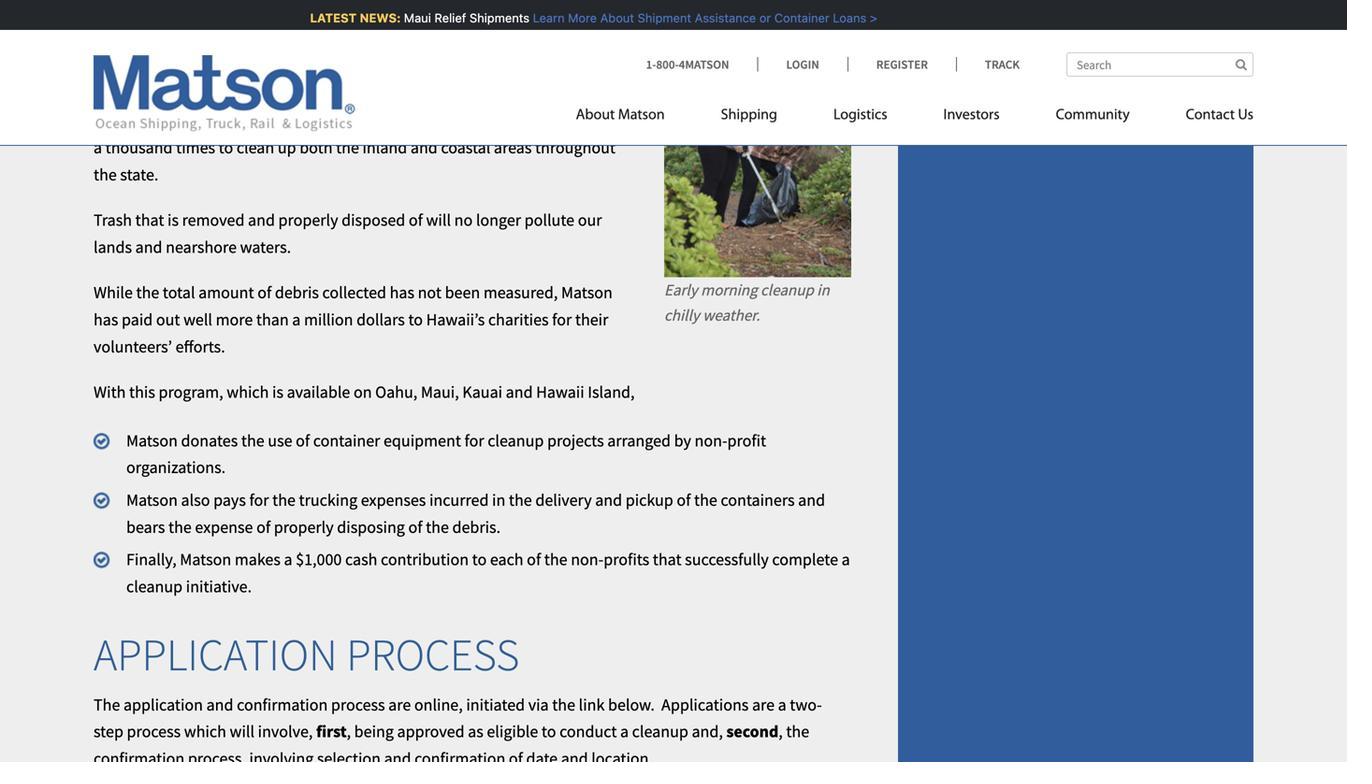 Task type: locate. For each thing, give the bounding box(es) containing it.
in inside matson's longstanding environmental community partnership in hawaii is called ka ipu 'aina, a hawaiian expression which translates to 'container for the land.'
[[530, 0, 543, 5]]

1 vertical spatial properly
[[274, 517, 334, 538]]

profit up 'containers'
[[728, 430, 767, 452]]

2 horizontal spatial non-
[[695, 430, 728, 452]]

selection
[[317, 749, 381, 763]]

0 vertical spatial will
[[426, 210, 451, 231]]

trucking
[[299, 490, 358, 511]]

the inside matson donates the use of container equipment for cleanup projects arranged by non-profit organizations.
[[241, 430, 265, 452]]

search image
[[1236, 58, 1248, 71]]

in inside early morning cleanup in chilly weather.
[[817, 280, 830, 300]]

cleanup down finally,
[[126, 576, 183, 598]]

1 horizontal spatial will
[[426, 210, 451, 231]]

initiative.
[[186, 576, 252, 598]]

, inside , the confirmation process, involving selection and confirmation of date and location.
[[779, 722, 783, 743]]

0 horizontal spatial profit
[[441, 110, 480, 131]]

0 horizontal spatial been
[[165, 110, 201, 131]]

logistics
[[834, 108, 888, 123]]

more down amount
[[216, 309, 253, 330]]

1 vertical spatial the
[[94, 695, 120, 716]]

that right profits
[[653, 550, 682, 571]]

to left learn
[[508, 11, 522, 32]]

0 vertical spatial and,
[[456, 83, 487, 104]]

efforts.
[[176, 336, 225, 357]]

us
[[1239, 108, 1254, 123]]

0 vertical spatial has
[[137, 110, 162, 131]]

1 horizontal spatial that
[[653, 550, 682, 571]]

1 horizontal spatial profit
[[728, 430, 767, 452]]

0 vertical spatial profit
[[441, 110, 480, 131]]

are
[[389, 695, 411, 716], [752, 695, 775, 716]]

a
[[229, 11, 238, 32], [94, 137, 102, 158], [292, 309, 301, 330], [284, 550, 293, 571], [842, 550, 851, 571], [778, 695, 787, 716], [621, 722, 629, 743]]

is up latest news: maui relief shipments learn more about shipment assistance or container loans >
[[598, 0, 610, 5]]

confirmation down step
[[94, 749, 185, 763]]

0 vertical spatial non-
[[408, 110, 441, 131]]

and inside the trash removal program was established in 2001 and, in the generation since, has been successful in partnering with non-profit groups more than a thousand times to clean up both the inland and coastal areas throughout the state.
[[411, 137, 438, 158]]

volunteers'
[[94, 336, 172, 357]]

1 are from the left
[[389, 695, 411, 716]]

2 vertical spatial is
[[272, 382, 284, 403]]

with
[[94, 382, 126, 403]]

1 horizontal spatial has
[[137, 110, 162, 131]]

is up nearshore
[[168, 210, 179, 231]]

800-
[[657, 57, 679, 72]]

the for the application and confirmation process are online, initiated via the link below.  applications are a two- step process which will involve,
[[94, 695, 120, 716]]

contact
[[1186, 108, 1236, 123]]

0 horizontal spatial confirmation
[[94, 749, 185, 763]]

and down application on the left bottom of page
[[206, 695, 234, 716]]

the down the incurred
[[426, 517, 449, 538]]

1 horizontal spatial process
[[331, 695, 385, 716]]

established
[[318, 83, 399, 104]]

profit
[[441, 110, 480, 131], [728, 430, 767, 452]]

, the confirmation process, involving selection and confirmation of date and location.
[[94, 722, 810, 763]]

to left the each
[[472, 550, 487, 571]]

their
[[575, 309, 609, 330]]

the right the each
[[545, 550, 568, 571]]

track link
[[956, 57, 1020, 72]]

2 vertical spatial which
[[184, 722, 226, 743]]

chilly
[[665, 306, 700, 325]]

1 horizontal spatial which
[[227, 382, 269, 403]]

matson up bears
[[126, 490, 178, 511]]

non- right by
[[695, 430, 728, 452]]

for down kauai
[[465, 430, 484, 452]]

0 vertical spatial which
[[389, 11, 432, 32]]

0 vertical spatial than
[[576, 110, 608, 131]]

will left no
[[426, 210, 451, 231]]

pollute
[[525, 210, 575, 231]]

1 horizontal spatial ,
[[779, 722, 783, 743]]

trash
[[94, 210, 132, 231]]

profit inside the trash removal program was established in 2001 and, in the generation since, has been successful in partnering with non-profit groups more than a thousand times to clean up both the inland and coastal areas throughout the state.
[[441, 110, 480, 131]]

the inside the trash removal program was established in 2001 and, in the generation since, has been successful in partnering with non-profit groups more than a thousand times to clean up both the inland and coastal areas throughout the state.
[[94, 83, 120, 104]]

1-800-4matson link
[[646, 57, 758, 72]]

matson down 1-
[[618, 108, 665, 123]]

0 vertical spatial properly
[[279, 210, 338, 231]]

process down application
[[127, 722, 181, 743]]

initiated
[[466, 695, 525, 716]]

matson up their at left top
[[561, 282, 613, 303]]

to inside "while the total amount of debris collected has not been measured, matson has paid out well more than a million dollars to hawaii's charities for their volunteers' efforts."
[[409, 309, 423, 330]]

debris.
[[453, 517, 501, 538]]

with this program, which is available on oahu, maui, kauai and hawaii island,
[[94, 382, 635, 403]]

finally,
[[126, 550, 177, 571]]

and, down applications
[[692, 722, 723, 743]]

that inside finally, matson makes a $1,000 cash contribution to each of the non-profits that successfully complete a cleanup initiative.
[[653, 550, 682, 571]]

conduct
[[560, 722, 617, 743]]

1 horizontal spatial been
[[445, 282, 480, 303]]

matson up initiative.
[[180, 550, 231, 571]]

1 vertical spatial has
[[390, 282, 415, 303]]

matson also pays for the trucking expenses incurred in the delivery and pickup of the containers and bears the expense of properly disposing of the debris.
[[126, 490, 826, 538]]

of inside "while the total amount of debris collected has not been measured, matson has paid out well more than a million dollars to hawaii's charities for their volunteers' efforts."
[[258, 282, 272, 303]]

0 horizontal spatial process
[[127, 722, 181, 743]]

of inside matson donates the use of container equipment for cleanup projects arranged by non-profit organizations.
[[296, 430, 310, 452]]

the left the state.
[[94, 164, 117, 185]]

the up paid
[[136, 282, 159, 303]]

None search field
[[1067, 52, 1254, 77]]

about right more
[[596, 11, 630, 25]]

a up the location.
[[621, 722, 629, 743]]

0 horizontal spatial than
[[256, 309, 289, 330]]

is inside trash that is removed and properly disposed of will no longer pollute our lands and nearshore waters.
[[168, 210, 179, 231]]

of
[[409, 210, 423, 231], [258, 282, 272, 303], [296, 430, 310, 452], [677, 490, 691, 511], [257, 517, 271, 538], [409, 517, 423, 538], [527, 550, 541, 571], [509, 749, 523, 763]]

login
[[787, 57, 820, 72]]

1 vertical spatial is
[[168, 210, 179, 231]]

paid
[[122, 309, 153, 330]]

container
[[313, 430, 380, 452]]

profits
[[604, 550, 650, 571]]

the right via
[[552, 695, 576, 716]]

of left debris
[[258, 282, 272, 303]]

about down generation
[[576, 108, 615, 123]]

hawaii up projects
[[536, 382, 585, 403]]

0 horizontal spatial that
[[135, 210, 164, 231]]

disposing
[[337, 517, 405, 538]]

track
[[986, 57, 1020, 72]]

the application and confirmation process are online, initiated via the link below.  applications are a two- step process which will involve,
[[94, 695, 822, 743]]

which right program,
[[227, 382, 269, 403]]

removed
[[182, 210, 245, 231]]

profit up coastal
[[441, 110, 480, 131]]

about matson link
[[576, 99, 693, 137]]

confirmation
[[237, 695, 328, 716], [94, 749, 185, 763], [415, 749, 506, 763]]

approved
[[397, 722, 465, 743]]

2 , from the left
[[779, 722, 783, 743]]

hawaii up more
[[547, 0, 595, 5]]

this
[[129, 382, 155, 403]]

cleanup inside early morning cleanup in chilly weather.
[[761, 280, 814, 300]]

1 horizontal spatial confirmation
[[237, 695, 328, 716]]

1 vertical spatial than
[[256, 309, 289, 330]]

the for the trash removal program was established in 2001 and, in the generation since, has been successful in partnering with non-profit groups more than a thousand times to clean up both the inland and coastal areas throughout the state.
[[94, 83, 120, 104]]

will up 'process,'
[[230, 722, 255, 743]]

a down since,
[[94, 137, 102, 158]]

1 vertical spatial more
[[216, 309, 253, 330]]

2 the from the top
[[94, 695, 120, 716]]

0 horizontal spatial has
[[94, 309, 118, 330]]

1 horizontal spatial than
[[576, 110, 608, 131]]

for inside matson donates the use of container equipment for cleanup projects arranged by non-profit organizations.
[[465, 430, 484, 452]]

0 horizontal spatial more
[[216, 309, 253, 330]]

0 vertical spatial been
[[165, 110, 201, 131]]

since,
[[94, 110, 134, 131]]

the
[[94, 83, 120, 104], [94, 695, 120, 716]]

cleanup inside matson donates the use of container equipment for cleanup projects arranged by non-profit organizations.
[[488, 430, 544, 452]]

no
[[455, 210, 473, 231]]

more inside "while the total amount of debris collected has not been measured, matson has paid out well more than a million dollars to hawaii's charities for their volunteers' efforts."
[[216, 309, 253, 330]]

Search search field
[[1067, 52, 1254, 77]]

and right inland
[[411, 137, 438, 158]]

has down while
[[94, 309, 118, 330]]

process up being
[[331, 695, 385, 716]]

non- down 2001
[[408, 110, 441, 131]]

to
[[508, 11, 522, 32], [219, 137, 233, 158], [409, 309, 423, 330], [472, 550, 487, 571], [542, 722, 556, 743]]

0 horizontal spatial will
[[230, 722, 255, 743]]

0 horizontal spatial and,
[[456, 83, 487, 104]]

called
[[94, 11, 136, 32]]

which down community
[[389, 11, 432, 32]]

cleanup up the location.
[[632, 722, 689, 743]]

non-
[[408, 110, 441, 131], [695, 430, 728, 452], [571, 550, 604, 571]]

which up 'process,'
[[184, 722, 226, 743]]

matson's longstanding environmental community partnership in hawaii is called ka ipu 'aina, a hawaiian expression which translates to 'container for the land.'
[[94, 0, 610, 59]]

for down called
[[94, 38, 113, 59]]

1 horizontal spatial more
[[535, 110, 573, 131]]

date
[[527, 749, 558, 763]]

0 vertical spatial is
[[598, 0, 610, 5]]

has left not
[[390, 282, 415, 303]]

community link
[[1028, 99, 1158, 137]]

application
[[94, 627, 338, 683]]

than down debris
[[256, 309, 289, 330]]

throughout
[[535, 137, 616, 158]]

the left 'trucking'
[[273, 490, 296, 511]]

than inside "while the total amount of debris collected has not been measured, matson has paid out well more than a million dollars to hawaii's charities for their volunteers' efforts."
[[256, 309, 289, 330]]

not
[[418, 282, 442, 303]]

investors link
[[916, 99, 1028, 137]]

1 vertical spatial that
[[653, 550, 682, 571]]

matson
[[618, 108, 665, 123], [561, 282, 613, 303], [126, 430, 178, 452], [126, 490, 178, 511], [180, 550, 231, 571]]

confirmation up involve, at the left bottom
[[237, 695, 328, 716]]

1 vertical spatial hawaii
[[536, 382, 585, 403]]

1 the from the top
[[94, 83, 120, 104]]

involving
[[249, 749, 314, 763]]

has down trash
[[137, 110, 162, 131]]

that inside trash that is removed and properly disposed of will no longer pollute our lands and nearshore waters.
[[135, 210, 164, 231]]

to down not
[[409, 309, 423, 330]]

matson donates the use of container equipment for cleanup projects arranged by non-profit organizations.
[[126, 430, 767, 478]]

that
[[135, 210, 164, 231], [653, 550, 682, 571]]

the down called
[[117, 38, 140, 59]]

matson inside top menu navigation
[[618, 108, 665, 123]]

properly up $1,000
[[274, 517, 334, 538]]

been inside the trash removal program was established in 2001 and, in the generation since, has been successful in partnering with non-profit groups more than a thousand times to clean up both the inland and coastal areas throughout the state.
[[165, 110, 201, 131]]

1 vertical spatial process
[[127, 722, 181, 743]]

program
[[223, 83, 284, 104]]

of right the use
[[296, 430, 310, 452]]

non- down delivery
[[571, 550, 604, 571]]

blue matson logo with ocean, shipping, truck, rail and logistics written beneath it. image
[[94, 55, 356, 132]]

1 vertical spatial been
[[445, 282, 480, 303]]

the inside finally, matson makes a $1,000 cash contribution to each of the non-profits that successfully complete a cleanup initiative.
[[545, 550, 568, 571]]

nearshore
[[166, 237, 237, 258]]

out
[[156, 309, 180, 330]]

and, right 2001
[[456, 83, 487, 104]]

of up makes
[[257, 517, 271, 538]]

0 horizontal spatial non-
[[408, 110, 441, 131]]

for left their at left top
[[552, 309, 572, 330]]

environmental
[[254, 0, 357, 5]]

the down two-
[[787, 722, 810, 743]]

0 horizontal spatial ,
[[347, 722, 351, 743]]

disposed
[[342, 210, 406, 231]]

to left clean
[[219, 137, 233, 158]]

a down debris
[[292, 309, 301, 330]]

1 vertical spatial non-
[[695, 430, 728, 452]]

1 vertical spatial about
[[576, 108, 615, 123]]

a left two-
[[778, 695, 787, 716]]

is
[[598, 0, 610, 5], [168, 210, 179, 231], [272, 382, 284, 403]]

of right disposed
[[409, 210, 423, 231]]

0 vertical spatial hawaii
[[547, 0, 595, 5]]

1 vertical spatial will
[[230, 722, 255, 743]]

than up throughout
[[576, 110, 608, 131]]

2 vertical spatial non-
[[571, 550, 604, 571]]

the inside the application and confirmation process are online, initiated via the link below.  applications are a two- step process which will involve,
[[94, 695, 120, 716]]

the left the use
[[241, 430, 265, 452]]

more down generation
[[535, 110, 573, 131]]

cleanup right morning
[[761, 280, 814, 300]]

or
[[755, 11, 766, 25]]

delivery
[[536, 490, 592, 511]]

properly up waters.
[[279, 210, 338, 231]]

our
[[578, 210, 602, 231]]

of inside trash that is removed and properly disposed of will no longer pollute our lands and nearshore waters.
[[409, 210, 423, 231]]

0 horizontal spatial are
[[389, 695, 411, 716]]

matson up organizations.
[[126, 430, 178, 452]]

the inside the application and confirmation process are online, initiated via the link below.  applications are a two- step process which will involve,
[[552, 695, 576, 716]]

of right the each
[[527, 550, 541, 571]]

0 vertical spatial that
[[135, 210, 164, 231]]

1 horizontal spatial are
[[752, 695, 775, 716]]

available
[[287, 382, 350, 403]]

0 vertical spatial the
[[94, 83, 120, 104]]

cleanup
[[761, 280, 814, 300], [488, 430, 544, 452], [126, 576, 183, 598], [632, 722, 689, 743]]

2 horizontal spatial is
[[598, 0, 610, 5]]

equipment
[[384, 430, 461, 452]]

successfully
[[685, 550, 769, 571]]

the up step
[[94, 695, 120, 716]]

that right trash
[[135, 210, 164, 231]]

non- inside the trash removal program was established in 2001 and, in the generation since, has been successful in partnering with non-profit groups more than a thousand times to clean up both the inland and coastal areas throughout the state.
[[408, 110, 441, 131]]

2 horizontal spatial which
[[389, 11, 432, 32]]

0 vertical spatial about
[[596, 11, 630, 25]]

1 horizontal spatial non-
[[571, 550, 604, 571]]

groups
[[483, 110, 532, 131]]

and
[[411, 137, 438, 158], [248, 210, 275, 231], [135, 237, 162, 258], [506, 382, 533, 403], [596, 490, 623, 511], [799, 490, 826, 511], [206, 695, 234, 716], [384, 749, 411, 763], [561, 749, 588, 763]]

are up being
[[389, 695, 411, 716]]

cleanup down kauai
[[488, 430, 544, 452]]

been up hawaii's
[[445, 282, 480, 303]]

maui,
[[421, 382, 459, 403]]

2 horizontal spatial has
[[390, 282, 415, 303]]

in inside 'matson also pays for the trucking expenses incurred in the delivery and pickup of the containers and bears the expense of properly disposing of the debris.'
[[492, 490, 506, 511]]

a inside the trash removal program was established in 2001 and, in the generation since, has been successful in partnering with non-profit groups more than a thousand times to clean up both the inland and coastal areas throughout the state.
[[94, 137, 102, 158]]

contact us
[[1186, 108, 1254, 123]]

the up since,
[[94, 83, 120, 104]]

is inside matson's longstanding environmental community partnership in hawaii is called ka ipu 'aina, a hawaiian expression which translates to 'container for the land.'
[[598, 0, 610, 5]]

1 horizontal spatial and,
[[692, 722, 723, 743]]

0 vertical spatial more
[[535, 110, 573, 131]]

1 horizontal spatial is
[[272, 382, 284, 403]]

is left available
[[272, 382, 284, 403]]

a right the 'aina,
[[229, 11, 238, 32]]

for inside 'matson also pays for the trucking expenses incurred in the delivery and pickup of the containers and bears the expense of properly disposing of the debris.'
[[249, 490, 269, 511]]

has
[[137, 110, 162, 131], [390, 282, 415, 303], [94, 309, 118, 330]]

pickup
[[626, 490, 674, 511]]

been down "removal"
[[165, 110, 201, 131]]

are up second
[[752, 695, 775, 716]]

of down the eligible
[[509, 749, 523, 763]]

for right pays
[[249, 490, 269, 511]]

to inside matson's longstanding environmental community partnership in hawaii is called ka ipu 'aina, a hawaiian expression which translates to 'container for the land.'
[[508, 11, 522, 32]]

process
[[346, 627, 520, 683]]

partnership
[[444, 0, 527, 5]]

1 vertical spatial profit
[[728, 430, 767, 452]]

0 horizontal spatial is
[[168, 210, 179, 231]]

than
[[576, 110, 608, 131], [256, 309, 289, 330]]

and right 'containers'
[[799, 490, 826, 511]]

about inside top menu navigation
[[576, 108, 615, 123]]

for inside "while the total amount of debris collected has not been measured, matson has paid out well more than a million dollars to hawaii's charities for their volunteers' efforts."
[[552, 309, 572, 330]]

confirmation down as
[[415, 749, 506, 763]]

the inside matson's longstanding environmental community partnership in hawaii is called ka ipu 'aina, a hawaiian expression which translates to 'container for the land.'
[[117, 38, 140, 59]]

0 horizontal spatial which
[[184, 722, 226, 743]]

non- inside matson donates the use of container equipment for cleanup projects arranged by non-profit organizations.
[[695, 430, 728, 452]]

about matson
[[576, 108, 665, 123]]



Task type: describe. For each thing, give the bounding box(es) containing it.
pays
[[214, 490, 246, 511]]

1 vertical spatial which
[[227, 382, 269, 403]]

for inside matson's longstanding environmental community partnership in hawaii is called ka ipu 'aina, a hawaiian expression which translates to 'container for the land.'
[[94, 38, 113, 59]]

expression
[[310, 11, 386, 32]]

inland
[[363, 137, 407, 158]]

non- inside finally, matson makes a $1,000 cash contribution to each of the non-profits that successfully complete a cleanup initiative.
[[571, 550, 604, 571]]

top menu navigation
[[576, 99, 1254, 137]]

and, inside the trash removal program was established in 2001 and, in the generation since, has been successful in partnering with non-profit groups more than a thousand times to clean up both the inland and coastal areas throughout the state.
[[456, 83, 487, 104]]

more
[[563, 11, 592, 25]]

contact us link
[[1158, 99, 1254, 137]]

each
[[490, 550, 524, 571]]

first
[[316, 722, 347, 743]]

hawaii's
[[426, 309, 485, 330]]

early morning cleanup in chilly weather.
[[665, 280, 830, 325]]

of up contribution
[[409, 517, 423, 538]]

measured,
[[484, 282, 558, 303]]

matson inside "while the total amount of debris collected has not been measured, matson has paid out well more than a million dollars to hawaii's charities for their volunteers' efforts."
[[561, 282, 613, 303]]

1 , from the left
[[347, 722, 351, 743]]

total
[[163, 282, 195, 303]]

longstanding
[[158, 0, 251, 5]]

2 are from the left
[[752, 695, 775, 716]]

and right lands
[[135, 237, 162, 258]]

while
[[94, 282, 133, 303]]

relief
[[430, 11, 461, 25]]

register
[[877, 57, 928, 72]]

first , being approved as eligible to conduct a cleanup and, second
[[316, 722, 779, 743]]

2001
[[419, 83, 452, 104]]

a inside the application and confirmation process are online, initiated via the link below.  applications are a two- step process which will involve,
[[778, 695, 787, 716]]

also
[[181, 490, 210, 511]]

of inside finally, matson makes a $1,000 cash contribution to each of the non-profits that successfully complete a cleanup initiative.
[[527, 550, 541, 571]]

both
[[300, 137, 333, 158]]

state.
[[120, 164, 159, 185]]

island,
[[588, 382, 635, 403]]

application
[[124, 695, 203, 716]]

shipments
[[465, 11, 525, 25]]

containers
[[721, 490, 795, 511]]

learn more about shipment assistance or container loans > link
[[528, 11, 873, 25]]

the down also
[[168, 517, 192, 538]]

to up 'date'
[[542, 722, 556, 743]]

and left pickup
[[596, 490, 623, 511]]

while the total amount of debris collected has not been measured, matson has paid out well more than a million dollars to hawaii's charities for their volunteers' efforts.
[[94, 282, 613, 357]]

of right pickup
[[677, 490, 691, 511]]

a right makes
[[284, 550, 293, 571]]

hawaiian
[[241, 11, 307, 32]]

profit inside matson donates the use of container equipment for cleanup projects arranged by non-profit organizations.
[[728, 430, 767, 452]]

land.'
[[143, 38, 181, 59]]

the left delivery
[[509, 490, 532, 511]]

trash
[[124, 83, 159, 104]]

longer
[[476, 210, 521, 231]]

confirmation inside the application and confirmation process are online, initiated via the link below.  applications are a two- step process which will involve,
[[237, 695, 328, 716]]

will inside trash that is removed and properly disposed of will no longer pollute our lands and nearshore waters.
[[426, 210, 451, 231]]

'aina,
[[187, 11, 226, 32]]

latest news: maui relief shipments learn more about shipment assistance or container loans >
[[305, 11, 873, 25]]

and down being
[[384, 749, 411, 763]]

which inside matson's longstanding environmental community partnership in hawaii is called ka ipu 'aina, a hawaiian expression which translates to 'container for the land.'
[[389, 11, 432, 32]]

well
[[184, 309, 212, 330]]

hawaii inside matson's longstanding environmental community partnership in hawaii is called ka ipu 'aina, a hawaiian expression which translates to 'container for the land.'
[[547, 0, 595, 5]]

amount
[[199, 282, 254, 303]]

2 vertical spatial has
[[94, 309, 118, 330]]

contribution
[[381, 550, 469, 571]]

logistics link
[[806, 99, 916, 137]]

been inside "while the total amount of debris collected has not been measured, matson has paid out well more than a million dollars to hawaii's charities for their volunteers' efforts."
[[445, 282, 480, 303]]

lands
[[94, 237, 132, 258]]

to inside finally, matson makes a $1,000 cash contribution to each of the non-profits that successfully complete a cleanup initiative.
[[472, 550, 487, 571]]

involve,
[[258, 722, 313, 743]]

step
[[94, 722, 123, 743]]

arranged
[[608, 430, 671, 452]]

second
[[727, 722, 779, 743]]

a right complete
[[842, 550, 851, 571]]

will inside the application and confirmation process are online, initiated via the link below.  applications are a two- step process which will involve,
[[230, 722, 255, 743]]

removal
[[163, 83, 220, 104]]

finally, matson makes a $1,000 cash contribution to each of the non-profits that successfully complete a cleanup initiative.
[[126, 550, 851, 598]]

has inside the trash removal program was established in 2001 and, in the generation since, has been successful in partnering with non-profit groups more than a thousand times to clean up both the inland and coastal areas throughout the state.
[[137, 110, 162, 131]]

with
[[374, 110, 405, 131]]

1 vertical spatial and,
[[692, 722, 723, 743]]

cleanup inside finally, matson makes a $1,000 cash contribution to each of the non-profits that successfully complete a cleanup initiative.
[[126, 576, 183, 598]]

the inside , the confirmation process, involving selection and confirmation of date and location.
[[787, 722, 810, 743]]

incurred
[[430, 490, 489, 511]]

makes
[[235, 550, 281, 571]]

the down partnering
[[336, 137, 359, 158]]

cash
[[345, 550, 378, 571]]

areas
[[494, 137, 532, 158]]

two-
[[790, 695, 822, 716]]

a inside "while the total amount of debris collected has not been measured, matson has paid out well more than a million dollars to hawaii's charities for their volunteers' efforts."
[[292, 309, 301, 330]]

1-800-4matson
[[646, 57, 730, 72]]

via
[[529, 695, 549, 716]]

matson inside matson donates the use of container equipment for cleanup projects arranged by non-profit organizations.
[[126, 430, 178, 452]]

matson inside finally, matson makes a $1,000 cash contribution to each of the non-profits that successfully complete a cleanup initiative.
[[180, 550, 231, 571]]

and right kauai
[[506, 382, 533, 403]]

which inside the application and confirmation process are online, initiated via the link below.  applications are a two- step process which will involve,
[[184, 722, 226, 743]]

charities
[[488, 309, 549, 330]]

early
[[665, 280, 698, 300]]

organizations.
[[126, 457, 226, 478]]

expense
[[195, 517, 253, 538]]

investors
[[944, 108, 1000, 123]]

partnering
[[296, 110, 370, 131]]

application process
[[94, 627, 520, 683]]

dollars
[[357, 309, 405, 330]]

properly inside trash that is removed and properly disposed of will no longer pollute our lands and nearshore waters.
[[279, 210, 338, 231]]

2 horizontal spatial confirmation
[[415, 749, 506, 763]]

the inside "while the total amount of debris collected has not been measured, matson has paid out well more than a million dollars to hawaii's charities for their volunteers' efforts."
[[136, 282, 159, 303]]

shipping
[[721, 108, 778, 123]]

being
[[354, 722, 394, 743]]

a inside matson's longstanding environmental community partnership in hawaii is called ka ipu 'aina, a hawaiian expression which translates to 'container for the land.'
[[229, 11, 238, 32]]

kauai
[[463, 382, 503, 403]]

online,
[[414, 695, 463, 716]]

properly inside 'matson also pays for the trucking expenses incurred in the delivery and pickup of the containers and bears the expense of properly disposing of the debris.'
[[274, 517, 334, 538]]

and inside the application and confirmation process are online, initiated via the link below.  applications are a two- step process which will involve,
[[206, 695, 234, 716]]

community
[[361, 0, 441, 5]]

than inside the trash removal program was established in 2001 and, in the generation since, has been successful in partnering with non-profit groups more than a thousand times to clean up both the inland and coastal areas throughout the state.
[[576, 110, 608, 131]]

debris
[[275, 282, 319, 303]]

of inside , the confirmation process, involving selection and confirmation of date and location.
[[509, 749, 523, 763]]

location.
[[592, 749, 653, 763]]

matson inside 'matson also pays for the trucking expenses incurred in the delivery and pickup of the containers and bears the expense of properly disposing of the debris.'
[[126, 490, 178, 511]]

0 vertical spatial process
[[331, 695, 385, 716]]

'container
[[526, 11, 596, 32]]

trash that is removed and properly disposed of will no longer pollute our lands and nearshore waters.
[[94, 210, 602, 258]]

and down 'conduct'
[[561, 749, 588, 763]]

$1,000
[[296, 550, 342, 571]]

oahu,
[[375, 382, 418, 403]]

and up waters.
[[248, 210, 275, 231]]

the left 'containers'
[[695, 490, 718, 511]]

applications
[[662, 695, 749, 716]]

million
[[304, 309, 353, 330]]

the up groups
[[507, 83, 530, 104]]

to inside the trash removal program was established in 2001 and, in the generation since, has been successful in partnering with non-profit groups more than a thousand times to clean up both the inland and coastal areas throughout the state.
[[219, 137, 233, 158]]

loans
[[828, 11, 862, 25]]

process,
[[188, 749, 246, 763]]

container
[[770, 11, 825, 25]]

more inside the trash removal program was established in 2001 and, in the generation since, has been successful in partnering with non-profit groups more than a thousand times to clean up both the inland and coastal areas throughout the state.
[[535, 110, 573, 131]]

by
[[674, 430, 692, 452]]



Task type: vqa. For each thing, say whether or not it's contained in the screenshot.
initiated
yes



